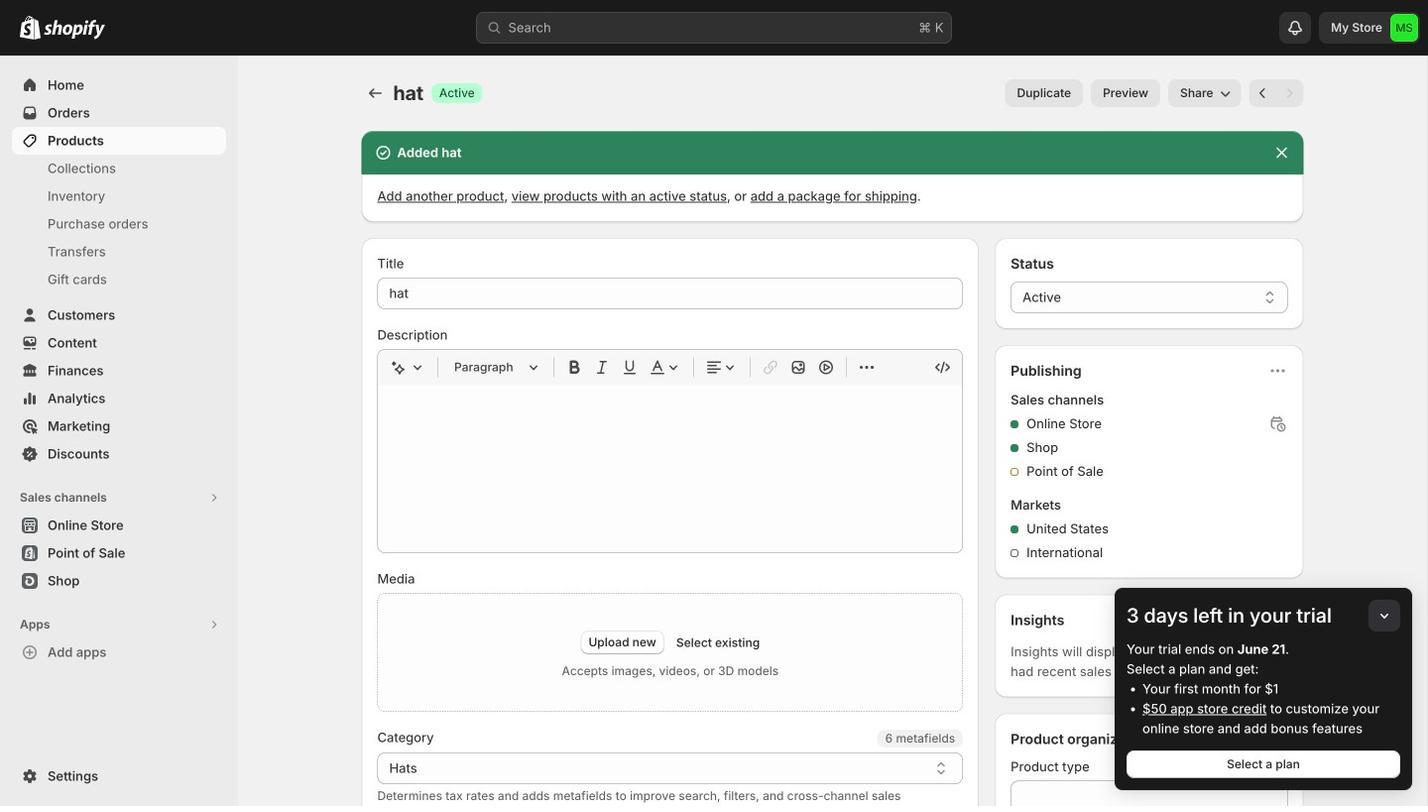 Task type: describe. For each thing, give the bounding box(es) containing it.
my store image
[[1390, 14, 1418, 42]]

next image
[[1280, 83, 1300, 103]]

1 horizontal spatial shopify image
[[44, 20, 105, 39]]



Task type: vqa. For each thing, say whether or not it's contained in the screenshot.
text field
yes



Task type: locate. For each thing, give the bounding box(es) containing it.
Short sleeve t-shirt text field
[[377, 278, 963, 309]]

shopify image
[[20, 16, 41, 39], [44, 20, 105, 39]]

0 horizontal spatial shopify image
[[20, 16, 41, 39]]

None text field
[[377, 753, 963, 784], [1011, 781, 1288, 806], [377, 753, 963, 784], [1011, 781, 1288, 806]]



